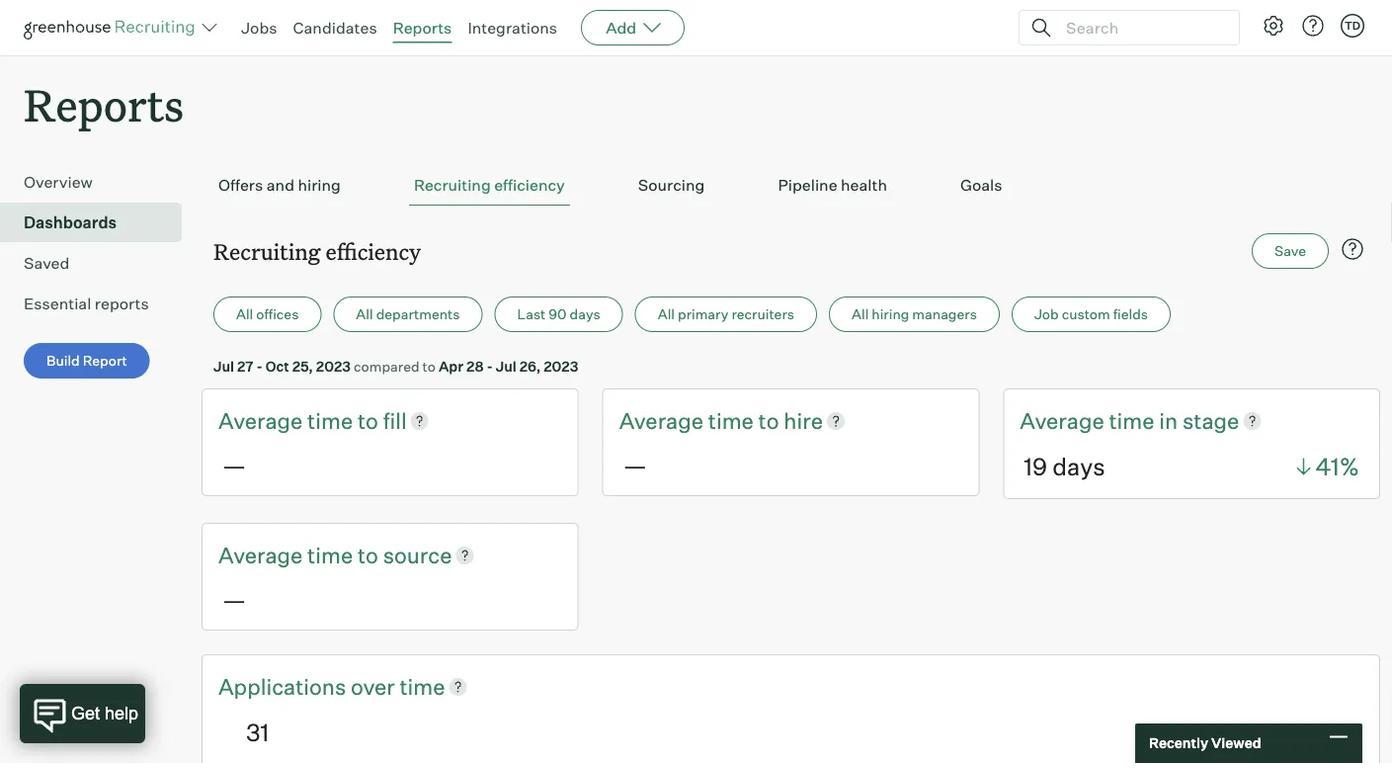 Task type: locate. For each thing, give the bounding box(es) containing it.
days
[[570, 306, 601, 323], [1053, 452, 1106, 481]]

2 all from the left
[[356, 306, 373, 323]]

candidates
[[293, 18, 377, 38]]

2 jul from the left
[[496, 358, 517, 375]]

1 - from the left
[[257, 358, 263, 375]]

1 all from the left
[[236, 306, 253, 323]]

time left "source"
[[308, 541, 353, 568]]

0 horizontal spatial jul
[[214, 358, 234, 375]]

tab list
[[214, 165, 1369, 206]]

0 horizontal spatial -
[[257, 358, 263, 375]]

1 vertical spatial hiring
[[872, 306, 910, 323]]

all left primary
[[658, 306, 675, 323]]

stage
[[1183, 407, 1240, 434]]

build report button
[[24, 343, 150, 379]]

reports down greenhouse recruiting image at the top
[[24, 75, 184, 133]]

all departments
[[356, 306, 460, 323]]

all inside all offices button
[[236, 306, 253, 323]]

1 horizontal spatial -
[[487, 358, 493, 375]]

1 vertical spatial reports
[[24, 75, 184, 133]]

td button
[[1337, 10, 1369, 42]]

source link
[[383, 540, 452, 570]]

26,
[[520, 358, 541, 375]]

average for fill
[[218, 407, 303, 434]]

0 vertical spatial recruiting efficiency
[[414, 175, 565, 195]]

build
[[46, 352, 80, 369]]

0 vertical spatial hiring
[[298, 175, 341, 195]]

average time in
[[1020, 407, 1183, 434]]

1 horizontal spatial recruiting
[[414, 175, 491, 195]]

to for source
[[358, 541, 378, 568]]

- right 27
[[257, 358, 263, 375]]

2023 right 26,
[[544, 358, 579, 375]]

candidates link
[[293, 18, 377, 38]]

0 horizontal spatial 2023
[[316, 358, 351, 375]]

3000%
[[1254, 717, 1336, 747]]

goals button
[[956, 165, 1008, 206]]

90
[[549, 306, 567, 323]]

td button
[[1341, 14, 1365, 38]]

efficiency inside button
[[494, 175, 565, 195]]

time link right over
[[400, 671, 445, 701]]

build report
[[46, 352, 127, 369]]

0 horizontal spatial hiring
[[298, 175, 341, 195]]

configure image
[[1262, 14, 1286, 38]]

recruiters
[[732, 306, 795, 323]]

goals
[[961, 175, 1003, 195]]

reports
[[95, 294, 149, 314]]

2023 right 25, in the left of the page
[[316, 358, 351, 375]]

overview link
[[24, 170, 174, 194]]

time link
[[308, 405, 358, 436], [709, 405, 759, 436], [1110, 405, 1160, 436], [308, 540, 358, 570], [400, 671, 445, 701]]

average time to for hire
[[619, 407, 784, 434]]

jul left 27
[[214, 358, 234, 375]]

save button
[[1253, 233, 1330, 269]]

greenhouse recruiting image
[[24, 16, 202, 40]]

0 vertical spatial recruiting
[[414, 175, 491, 195]]

to left fill
[[358, 407, 378, 434]]

departments
[[376, 306, 460, 323]]

1 horizontal spatial jul
[[496, 358, 517, 375]]

hiring inside button
[[298, 175, 341, 195]]

2023
[[316, 358, 351, 375], [544, 358, 579, 375]]

time down 25, in the left of the page
[[308, 407, 353, 434]]

1 horizontal spatial reports
[[393, 18, 452, 38]]

1 horizontal spatial efficiency
[[494, 175, 565, 195]]

0 vertical spatial days
[[570, 306, 601, 323]]

sourcing button
[[633, 165, 710, 206]]

jul
[[214, 358, 234, 375], [496, 358, 517, 375]]

0 horizontal spatial efficiency
[[326, 236, 421, 266]]

hiring right and on the top of the page
[[298, 175, 341, 195]]

reports right candidates link
[[393, 18, 452, 38]]

offers
[[218, 175, 263, 195]]

3 all from the left
[[658, 306, 675, 323]]

1 horizontal spatial days
[[1053, 452, 1106, 481]]

hiring inside 'button'
[[872, 306, 910, 323]]

time link down 25, in the left of the page
[[308, 405, 358, 436]]

0 horizontal spatial recruiting
[[214, 236, 321, 266]]

offers and hiring button
[[214, 165, 346, 206]]

offices
[[256, 306, 299, 323]]

1 vertical spatial efficiency
[[326, 236, 421, 266]]

average link
[[218, 405, 308, 436], [619, 405, 709, 436], [1020, 405, 1110, 436], [218, 540, 308, 570]]

efficiency
[[494, 175, 565, 195], [326, 236, 421, 266]]

average time to
[[218, 407, 383, 434], [619, 407, 784, 434], [218, 541, 383, 568]]

all inside 'all departments' button
[[356, 306, 373, 323]]

1 vertical spatial recruiting efficiency
[[214, 236, 421, 266]]

to left hire
[[759, 407, 779, 434]]

apr
[[439, 358, 464, 375]]

dashboards link
[[24, 211, 174, 234]]

managers
[[913, 306, 978, 323]]

all inside all primary recruiters button
[[658, 306, 675, 323]]

time
[[308, 407, 353, 434], [709, 407, 754, 434], [1110, 407, 1155, 434], [308, 541, 353, 568], [400, 672, 445, 700]]

to left "source"
[[358, 541, 378, 568]]

0 vertical spatial efficiency
[[494, 175, 565, 195]]

average for hire
[[619, 407, 704, 434]]

average link for fill
[[218, 405, 308, 436]]

time right over
[[400, 672, 445, 700]]

average link for source
[[218, 540, 308, 570]]

recruiting efficiency
[[414, 175, 565, 195], [214, 236, 421, 266]]

1 horizontal spatial hiring
[[872, 306, 910, 323]]

-
[[257, 358, 263, 375], [487, 358, 493, 375]]

time link left stage link
[[1110, 405, 1160, 436]]

saved link
[[24, 251, 174, 275]]

average
[[218, 407, 303, 434], [619, 407, 704, 434], [1020, 407, 1105, 434], [218, 541, 303, 568]]

all left offices
[[236, 306, 253, 323]]

— for fill
[[222, 450, 246, 480]]

to link for hire
[[759, 405, 784, 436]]

all left managers
[[852, 306, 869, 323]]

to
[[423, 358, 436, 375], [358, 407, 378, 434], [759, 407, 779, 434], [358, 541, 378, 568]]

time link left source link
[[308, 540, 358, 570]]

over link
[[351, 671, 400, 701]]

recruiting efficiency button
[[409, 165, 570, 206]]

fields
[[1114, 306, 1149, 323]]

hiring
[[298, 175, 341, 195], [872, 306, 910, 323]]

all
[[236, 306, 253, 323], [356, 306, 373, 323], [658, 306, 675, 323], [852, 306, 869, 323]]

hiring left managers
[[872, 306, 910, 323]]

28
[[467, 358, 484, 375]]

last 90 days button
[[495, 297, 624, 332]]

days right 90
[[570, 306, 601, 323]]

over
[[351, 672, 395, 700]]

fill
[[383, 407, 407, 434]]

days right 19 on the right bottom
[[1053, 452, 1106, 481]]

in link
[[1160, 405, 1183, 436]]

jul left 26,
[[496, 358, 517, 375]]

time for fill
[[308, 407, 353, 434]]

time left in
[[1110, 407, 1155, 434]]

4 all from the left
[[852, 306, 869, 323]]

compared
[[354, 358, 420, 375]]

all inside all hiring managers 'button'
[[852, 306, 869, 323]]

1 horizontal spatial 2023
[[544, 358, 579, 375]]

0 horizontal spatial days
[[570, 306, 601, 323]]

recruiting
[[414, 175, 491, 195], [214, 236, 321, 266]]

time left hire
[[709, 407, 754, 434]]

offers and hiring
[[218, 175, 341, 195]]

time link left hire link
[[709, 405, 759, 436]]

- right 28
[[487, 358, 493, 375]]

0 vertical spatial reports
[[393, 18, 452, 38]]

time link for stage
[[1110, 405, 1160, 436]]

reports
[[393, 18, 452, 38], [24, 75, 184, 133]]

— for source
[[222, 585, 246, 614]]

average for source
[[218, 541, 303, 568]]

to link
[[358, 405, 383, 436], [759, 405, 784, 436], [358, 540, 383, 570]]

all offices button
[[214, 297, 322, 332]]

all left departments
[[356, 306, 373, 323]]



Task type: vqa. For each thing, say whether or not it's contained in the screenshot.
'Create'
no



Task type: describe. For each thing, give the bounding box(es) containing it.
25,
[[292, 358, 313, 375]]

custom
[[1062, 306, 1111, 323]]

to for hire
[[759, 407, 779, 434]]

pipeline health button
[[773, 165, 893, 206]]

add
[[606, 18, 637, 38]]

sourcing
[[638, 175, 705, 195]]

27
[[237, 358, 254, 375]]

health
[[841, 175, 888, 195]]

overview
[[24, 172, 93, 192]]

average for stage
[[1020, 407, 1105, 434]]

job
[[1035, 306, 1059, 323]]

all for all primary recruiters
[[658, 306, 675, 323]]

applications over
[[218, 672, 400, 700]]

applications
[[218, 672, 346, 700]]

average link for stage
[[1020, 405, 1110, 436]]

dashboards
[[24, 213, 117, 232]]

Search text field
[[1062, 13, 1222, 42]]

all offices
[[236, 306, 299, 323]]

all primary recruiters button
[[635, 297, 818, 332]]

pipeline
[[778, 175, 838, 195]]

1 vertical spatial recruiting
[[214, 236, 321, 266]]

integrations link
[[468, 18, 558, 38]]

jobs
[[241, 18, 277, 38]]

2 - from the left
[[487, 358, 493, 375]]

job custom fields button
[[1012, 297, 1171, 332]]

all hiring managers button
[[829, 297, 1000, 332]]

all hiring managers
[[852, 306, 978, 323]]

41%
[[1316, 452, 1360, 481]]

and
[[267, 175, 295, 195]]

recently
[[1150, 734, 1209, 752]]

to for fill
[[358, 407, 378, 434]]

0 horizontal spatial reports
[[24, 75, 184, 133]]

integrations
[[468, 18, 558, 38]]

days inside button
[[570, 306, 601, 323]]

average time to for source
[[218, 541, 383, 568]]

all primary recruiters
[[658, 306, 795, 323]]

time link for fill
[[308, 405, 358, 436]]

recruiting inside the recruiting efficiency button
[[414, 175, 491, 195]]

jobs link
[[241, 18, 277, 38]]

source
[[383, 541, 452, 568]]

average time to for fill
[[218, 407, 383, 434]]

1 2023 from the left
[[316, 358, 351, 375]]

essential reports
[[24, 294, 149, 314]]

tab list containing offers and hiring
[[214, 165, 1369, 206]]

all for all offices
[[236, 306, 253, 323]]

all departments button
[[333, 297, 483, 332]]

average link for hire
[[619, 405, 709, 436]]

in
[[1160, 407, 1178, 434]]

fill link
[[383, 405, 407, 436]]

all for all hiring managers
[[852, 306, 869, 323]]

2 2023 from the left
[[544, 358, 579, 375]]

1 jul from the left
[[214, 358, 234, 375]]

hire
[[784, 407, 823, 434]]

save
[[1275, 242, 1307, 260]]

hire link
[[784, 405, 823, 436]]

essential
[[24, 294, 91, 314]]

31
[[246, 717, 269, 747]]

time for hire
[[709, 407, 754, 434]]

jul 27 - oct 25, 2023 compared to apr 28 - jul 26, 2023
[[214, 358, 579, 375]]

to left 'apr'
[[423, 358, 436, 375]]

19
[[1024, 452, 1048, 481]]

applications link
[[218, 671, 351, 701]]

all for all departments
[[356, 306, 373, 323]]

recruiting efficiency inside button
[[414, 175, 565, 195]]

19 days
[[1024, 452, 1106, 481]]

time link for hire
[[709, 405, 759, 436]]

reports link
[[393, 18, 452, 38]]

faq image
[[1341, 237, 1365, 261]]

recently viewed
[[1150, 734, 1262, 752]]

time link for source
[[308, 540, 358, 570]]

primary
[[678, 306, 729, 323]]

oct
[[266, 358, 289, 375]]

saved
[[24, 253, 69, 273]]

viewed
[[1212, 734, 1262, 752]]

stage link
[[1183, 405, 1240, 436]]

to link for fill
[[358, 405, 383, 436]]

pipeline health
[[778, 175, 888, 195]]

— for hire
[[623, 450, 647, 480]]

time for source
[[308, 541, 353, 568]]

report
[[83, 352, 127, 369]]

td
[[1345, 19, 1361, 32]]

1 vertical spatial days
[[1053, 452, 1106, 481]]

to link for source
[[358, 540, 383, 570]]

essential reports link
[[24, 292, 174, 316]]

last 90 days
[[517, 306, 601, 323]]

time for stage
[[1110, 407, 1155, 434]]

add button
[[581, 10, 685, 45]]

job custom fields
[[1035, 306, 1149, 323]]

last
[[517, 306, 546, 323]]



